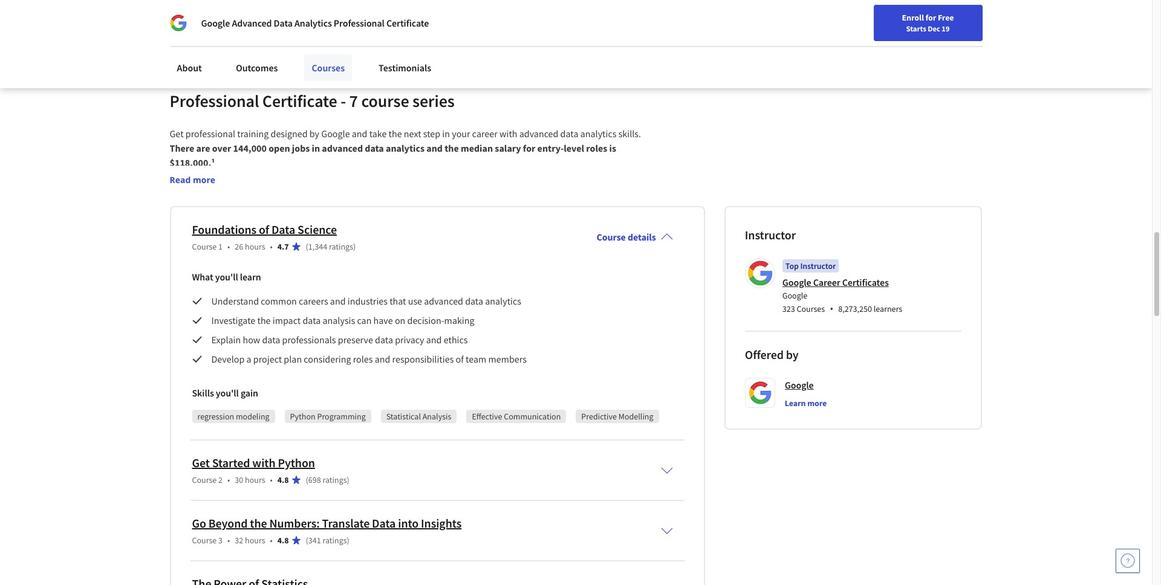 Task type: locate. For each thing, give the bounding box(es) containing it.
hours for beyond
[[245, 535, 265, 546]]

review
[[390, 15, 416, 27]]

get inside get professional training designed by google and take the next step in your career with advanced data analytics skills. there are over 144,000 open jobs in advanced data analytics and the median salary for entry-level roles is $118,000.¹
[[170, 128, 184, 140]]

with right started
[[252, 455, 275, 470]]

1 horizontal spatial get
[[192, 455, 210, 470]]

starts
[[906, 24, 926, 33]]

series
[[412, 90, 455, 112]]

1 horizontal spatial for
[[926, 12, 936, 23]]

• right 3
[[227, 535, 230, 546]]

google down -
[[321, 128, 350, 140]]

effective
[[472, 411, 502, 422]]

1 vertical spatial for
[[523, 142, 535, 154]]

develop
[[211, 353, 245, 365]]

0 vertical spatial data
[[274, 17, 293, 29]]

3 hours from the top
[[245, 535, 265, 546]]

0 vertical spatial more
[[193, 174, 215, 186]]

get left started
[[192, 455, 210, 470]]

1 vertical spatial hours
[[245, 475, 265, 486]]

0 vertical spatial advanced
[[519, 128, 558, 140]]

1 vertical spatial more
[[807, 398, 827, 409]]

develop a project plan considering roles and responsibilities of team members
[[211, 353, 527, 365]]

explain
[[211, 334, 241, 346]]

career
[[813, 276, 840, 288]]

323
[[782, 304, 795, 314]]

advanced up 'making'
[[424, 295, 463, 307]]

0 vertical spatial ratings
[[329, 241, 353, 252]]

roles down preserve
[[353, 353, 373, 365]]

offered
[[745, 347, 784, 362]]

your left performance
[[315, 15, 334, 27]]

data right how
[[262, 334, 280, 346]]

1 vertical spatial with
[[252, 455, 275, 470]]

) for python
[[347, 475, 349, 486]]

course for get started with python
[[192, 475, 217, 486]]

) for numbers:
[[347, 535, 349, 546]]

designed
[[271, 128, 308, 140]]

0 horizontal spatial of
[[259, 222, 269, 237]]

1 vertical spatial roles
[[353, 353, 373, 365]]

2 vertical spatial )
[[347, 535, 349, 546]]

the
[[389, 128, 402, 140], [445, 142, 459, 154], [257, 314, 271, 326], [250, 516, 267, 531]]

1 vertical spatial python
[[278, 455, 315, 470]]

0 horizontal spatial get
[[170, 128, 184, 140]]

1 horizontal spatial instructor
[[800, 261, 836, 271]]

skills you'll gain
[[192, 387, 258, 399]]

1 vertical spatial data
[[271, 222, 295, 237]]

by right offered
[[786, 347, 799, 362]]

into
[[398, 516, 419, 531]]

careers
[[299, 295, 328, 307]]

2 vertical spatial data
[[372, 516, 396, 531]]

0 vertical spatial for
[[926, 12, 936, 23]]

0 vertical spatial )
[[353, 241, 356, 252]]

certificate up designed
[[262, 90, 337, 112]]

1 vertical spatial you'll
[[216, 387, 239, 399]]

of left team
[[456, 353, 464, 365]]

courses right 323
[[797, 304, 825, 314]]

1 vertical spatial instructor
[[800, 261, 836, 271]]

numbers:
[[269, 516, 320, 531]]

regression
[[197, 411, 234, 422]]

1 vertical spatial certificate
[[262, 90, 337, 112]]

0 vertical spatial with
[[499, 128, 517, 140]]

2 vertical spatial advanced
[[424, 295, 463, 307]]

about link
[[170, 54, 209, 81]]

analytics
[[580, 128, 616, 140], [386, 142, 425, 154], [485, 295, 521, 307]]

professional left review
[[334, 17, 385, 29]]

• inside top instructor google career certificates google 323 courses • 8,273,250 learners
[[830, 302, 833, 316]]

1 horizontal spatial with
[[499, 128, 517, 140]]

ratings right 698 at the bottom left of the page
[[323, 475, 347, 486]]

) right 1,344
[[353, 241, 356, 252]]

more right "learn" on the right of the page
[[807, 398, 827, 409]]

0 vertical spatial your
[[315, 15, 334, 27]]

professional up professional
[[170, 90, 259, 112]]

data
[[560, 128, 578, 140], [365, 142, 384, 154], [465, 295, 483, 307], [303, 314, 321, 326], [262, 334, 280, 346], [375, 334, 393, 346]]

0 vertical spatial 4.8
[[277, 475, 289, 486]]

0 vertical spatial on
[[223, 15, 234, 27]]

0 vertical spatial courses
[[312, 62, 345, 74]]

instructor up "career"
[[800, 261, 836, 271]]

2 hours from the top
[[245, 475, 265, 486]]

insights
[[421, 516, 461, 531]]

data left analytics
[[274, 17, 293, 29]]

4.8 down numbers:
[[277, 535, 289, 546]]

1 horizontal spatial analytics
[[485, 295, 521, 307]]

1 4.8 from the top
[[277, 475, 289, 486]]

and down have
[[375, 353, 390, 365]]

1 hours from the top
[[245, 241, 265, 252]]

foundations
[[192, 222, 256, 237]]

for inside get professional training designed by google and take the next step in your career with advanced data analytics skills. there are over 144,000 open jobs in advanced data analytics and the median salary for entry-level roles is $118,000.¹
[[523, 142, 535, 154]]

for right salary
[[523, 142, 535, 154]]

1
[[218, 241, 223, 252]]

you'll
[[215, 271, 238, 283], [216, 387, 239, 399]]

• down numbers:
[[270, 535, 273, 546]]

1 horizontal spatial your
[[452, 128, 470, 140]]

in right the jobs
[[312, 142, 320, 154]]

2
[[218, 475, 223, 486]]

course 1 • 26 hours •
[[192, 241, 273, 252]]

instructor up top
[[745, 227, 796, 242]]

0 horizontal spatial your
[[315, 15, 334, 27]]

0 horizontal spatial certificate
[[262, 90, 337, 112]]

hours
[[245, 241, 265, 252], [245, 475, 265, 486], [245, 535, 265, 546]]

2 vertical spatial (
[[306, 535, 308, 546]]

more for learn more
[[807, 398, 827, 409]]

analytics up is in the right top of the page
[[580, 128, 616, 140]]

0 horizontal spatial by
[[309, 128, 319, 140]]

( down numbers:
[[306, 535, 308, 546]]

data down take
[[365, 142, 384, 154]]

offered by
[[745, 347, 799, 362]]

on right have
[[395, 314, 405, 326]]

english
[[920, 14, 949, 26]]

on right "it"
[[223, 15, 234, 27]]

2 ( from the top
[[306, 475, 308, 486]]

course details
[[597, 231, 656, 243]]

1 vertical spatial in
[[442, 128, 450, 140]]

) down translate
[[347, 535, 349, 546]]

outcomes
[[236, 62, 278, 74]]

roles left is in the right top of the page
[[586, 142, 607, 154]]

course left 3
[[192, 535, 217, 546]]

courses link
[[304, 54, 352, 81]]

data up '4.7'
[[271, 222, 295, 237]]

entry-
[[537, 142, 564, 154]]

in
[[306, 15, 313, 27], [442, 128, 450, 140], [312, 142, 320, 154]]

more down '$118,000.¹'
[[193, 174, 215, 186]]

1 horizontal spatial by
[[786, 347, 799, 362]]

0 horizontal spatial instructor
[[745, 227, 796, 242]]

with inside get professional training designed by google and take the next step in your career with advanced data analytics skills. there are over 144,000 open jobs in advanced data analytics and the median salary for entry-level roles is $118,000.¹
[[499, 128, 517, 140]]

get up there
[[170, 128, 184, 140]]

1 vertical spatial professional
[[170, 90, 259, 112]]

0 horizontal spatial for
[[523, 142, 535, 154]]

the left median
[[445, 142, 459, 154]]

data up level
[[560, 128, 578, 140]]

course left 2
[[192, 475, 217, 486]]

data for science
[[271, 222, 295, 237]]

2 4.8 from the top
[[277, 535, 289, 546]]

social
[[236, 15, 259, 27]]

• left 8,273,250
[[830, 302, 833, 316]]

1 horizontal spatial professional
[[334, 17, 385, 29]]

data
[[274, 17, 293, 29], [271, 222, 295, 237], [372, 516, 396, 531]]

(
[[306, 241, 308, 252], [306, 475, 308, 486], [306, 535, 308, 546]]

course inside dropdown button
[[597, 231, 626, 243]]

how
[[243, 334, 260, 346]]

ratings right 1,344
[[329, 241, 353, 252]]

1 horizontal spatial advanced
[[424, 295, 463, 307]]

3
[[218, 535, 223, 546]]

advanced
[[232, 17, 272, 29]]

course left 1 at left top
[[192, 241, 217, 252]]

1 horizontal spatial on
[[395, 314, 405, 326]]

0 vertical spatial (
[[306, 241, 308, 252]]

data left into
[[372, 516, 396, 531]]

english button
[[898, 0, 971, 39]]

0 vertical spatial professional
[[334, 17, 385, 29]]

1 vertical spatial get
[[192, 455, 210, 470]]

0 vertical spatial hours
[[245, 241, 265, 252]]

in right the media in the left top of the page
[[306, 15, 313, 27]]

0 vertical spatial get
[[170, 128, 184, 140]]

None search field
[[172, 8, 463, 32]]

1 vertical spatial (
[[306, 475, 308, 486]]

that
[[390, 295, 406, 307]]

of up course 1 • 26 hours •
[[259, 222, 269, 237]]

in right "step" at left top
[[442, 128, 450, 140]]

( down science
[[306, 241, 308, 252]]

what you'll learn
[[192, 271, 261, 283]]

data for analytics
[[274, 17, 293, 29]]

( for science
[[306, 241, 308, 252]]

0 horizontal spatial roles
[[353, 353, 373, 365]]

2 horizontal spatial analytics
[[580, 128, 616, 140]]

2 vertical spatial hours
[[245, 535, 265, 546]]

regression modeling
[[197, 411, 269, 422]]

1 horizontal spatial roles
[[586, 142, 607, 154]]

enroll for free starts dec 19
[[902, 12, 954, 33]]

advanced right the jobs
[[322, 142, 363, 154]]

get started with python link
[[192, 455, 315, 470]]

26
[[235, 241, 243, 252]]

( up numbers:
[[306, 475, 308, 486]]

4.8 left 698 at the bottom left of the page
[[277, 475, 289, 486]]

) right 698 at the bottom left of the page
[[347, 475, 349, 486]]

0 horizontal spatial advanced
[[322, 142, 363, 154]]

communication
[[504, 411, 561, 422]]

testimonials link
[[371, 54, 439, 81]]

hours right 32
[[245, 535, 265, 546]]

python up 698 at the bottom left of the page
[[278, 455, 315, 470]]

1 vertical spatial ratings
[[323, 475, 347, 486]]

course left details at the top of the page
[[597, 231, 626, 243]]

your
[[315, 15, 334, 27], [452, 128, 470, 140]]

hours right 26
[[245, 241, 265, 252]]

0 vertical spatial you'll
[[215, 271, 238, 283]]

by up the jobs
[[309, 128, 319, 140]]

2 horizontal spatial advanced
[[519, 128, 558, 140]]

professional
[[185, 128, 235, 140]]

for up dec at the right of page
[[926, 12, 936, 23]]

1 vertical spatial analytics
[[386, 142, 425, 154]]

roles
[[586, 142, 607, 154], [353, 353, 373, 365]]

the right beyond at the bottom left of page
[[250, 516, 267, 531]]

analytics up 'members'
[[485, 295, 521, 307]]

with up salary
[[499, 128, 517, 140]]

1 vertical spatial advanced
[[322, 142, 363, 154]]

2 vertical spatial ratings
[[323, 535, 347, 546]]

hours right 30
[[245, 475, 265, 486]]

you'll left learn
[[215, 271, 238, 283]]

3 ( from the top
[[306, 535, 308, 546]]

0 vertical spatial by
[[309, 128, 319, 140]]

1 vertical spatial of
[[456, 353, 464, 365]]

more for read more
[[193, 174, 215, 186]]

0 horizontal spatial more
[[193, 174, 215, 186]]

have
[[373, 314, 393, 326]]

1 vertical spatial 4.8
[[277, 535, 289, 546]]

details
[[628, 231, 656, 243]]

1 horizontal spatial courses
[[797, 304, 825, 314]]

foundations of data science link
[[192, 222, 337, 237]]

0 horizontal spatial analytics
[[386, 142, 425, 154]]

1 ( from the top
[[306, 241, 308, 252]]

7
[[349, 90, 358, 112]]

ratings down go beyond the numbers: translate data into insights
[[323, 535, 347, 546]]

learn more
[[785, 398, 827, 409]]

python left programming at bottom
[[290, 411, 315, 422]]

google
[[201, 17, 230, 29], [321, 128, 350, 140], [782, 276, 811, 288], [782, 290, 807, 301], [785, 379, 814, 391]]

get professional training designed by google and take the next step in your career with advanced data analytics skills. there are over 144,000 open jobs in advanced data analytics and the median salary for entry-level roles is $118,000.¹
[[170, 128, 643, 169]]

you'll left gain
[[216, 387, 239, 399]]

1 vertical spatial courses
[[797, 304, 825, 314]]

0 vertical spatial roles
[[586, 142, 607, 154]]

0 horizontal spatial with
[[252, 455, 275, 470]]

skills
[[192, 387, 214, 399]]

0 vertical spatial instructor
[[745, 227, 796, 242]]

more
[[193, 174, 215, 186], [807, 398, 827, 409]]

python
[[290, 411, 315, 422], [278, 455, 315, 470]]

and
[[288, 15, 304, 27], [352, 128, 367, 140], [426, 142, 443, 154], [330, 295, 346, 307], [426, 334, 442, 346], [375, 353, 390, 365]]

certificate up testimonials link
[[386, 17, 429, 29]]

-
[[341, 90, 346, 112]]

top instructor google career certificates google 323 courses • 8,273,250 learners
[[782, 261, 902, 316]]

get for get started with python
[[192, 455, 210, 470]]

more inside read more button
[[193, 174, 215, 186]]

0 horizontal spatial courses
[[312, 62, 345, 74]]

4.8 for python
[[277, 475, 289, 486]]

0 vertical spatial of
[[259, 222, 269, 237]]

advanced up entry-
[[519, 128, 558, 140]]

0 horizontal spatial professional
[[170, 90, 259, 112]]

1 horizontal spatial more
[[807, 398, 827, 409]]

1 horizontal spatial of
[[456, 353, 464, 365]]

1 vertical spatial )
[[347, 475, 349, 486]]

analytics down next
[[386, 142, 425, 154]]

training
[[237, 128, 269, 140]]

your up median
[[452, 128, 470, 140]]

0 vertical spatial certificate
[[386, 17, 429, 29]]

advanced
[[519, 128, 558, 140], [322, 142, 363, 154], [424, 295, 463, 307]]

professional certificate - 7 course series
[[170, 90, 455, 112]]

more inside learn more button
[[807, 398, 827, 409]]

1 vertical spatial your
[[452, 128, 470, 140]]

courses up -
[[312, 62, 345, 74]]



Task type: vqa. For each thing, say whether or not it's contained in the screenshot.
TOPICS
no



Task type: describe. For each thing, give the bounding box(es) containing it.
considering
[[304, 353, 351, 365]]

data up 'making'
[[465, 295, 483, 307]]

courses inside top instructor google career certificates google 323 courses • 8,273,250 learners
[[797, 304, 825, 314]]

google link
[[785, 378, 814, 392]]

roles inside get professional training designed by google and take the next step in your career with advanced data analytics skills. there are over 144,000 open jobs in advanced data analytics and the median salary for entry-level roles is $118,000.¹
[[586, 142, 607, 154]]

predictive modelling
[[581, 411, 653, 422]]

1,344
[[308, 241, 327, 252]]

( 698 ratings )
[[306, 475, 349, 486]]

statistical
[[386, 411, 421, 422]]

what
[[192, 271, 213, 283]]

for inside enroll for free starts dec 19
[[926, 12, 936, 23]]

common
[[261, 295, 297, 307]]

get started with python
[[192, 455, 315, 470]]

go beyond the numbers: translate data into insights link
[[192, 516, 461, 531]]

outcomes link
[[229, 54, 285, 81]]

over
[[212, 142, 231, 154]]

professionals
[[282, 334, 336, 346]]

data down "careers"
[[303, 314, 321, 326]]

1 vertical spatial on
[[395, 314, 405, 326]]

instructor inside top instructor google career certificates google 323 courses • 8,273,250 learners
[[800, 261, 836, 271]]

ethics
[[444, 334, 468, 346]]

1 horizontal spatial certificate
[[386, 17, 429, 29]]

statistical analysis
[[386, 411, 451, 422]]

0 vertical spatial in
[[306, 15, 313, 27]]

started
[[212, 455, 250, 470]]

beyond
[[208, 516, 248, 531]]

course 2 • 30 hours •
[[192, 475, 273, 486]]

0 horizontal spatial on
[[223, 15, 234, 27]]

google image
[[170, 15, 187, 31]]

testimonials
[[379, 62, 431, 74]]

( for numbers:
[[306, 535, 308, 546]]

the right take
[[389, 128, 402, 140]]

1 vertical spatial by
[[786, 347, 799, 362]]

you'll for learn
[[215, 271, 238, 283]]

coursera career certificate image
[[754, 0, 955, 64]]

2 vertical spatial analytics
[[485, 295, 521, 307]]

median
[[461, 142, 493, 154]]

courses inside courses link
[[312, 62, 345, 74]]

effective communication
[[472, 411, 561, 422]]

team
[[466, 353, 486, 365]]

698
[[308, 475, 321, 486]]

ratings for science
[[329, 241, 353, 252]]

341
[[308, 535, 321, 546]]

the left impact
[[257, 314, 271, 326]]

understand
[[211, 295, 259, 307]]

learn
[[785, 398, 806, 409]]

google down top
[[782, 276, 811, 288]]

predictive
[[581, 411, 617, 422]]

32
[[235, 535, 243, 546]]

go beyond the numbers: translate data into insights
[[192, 516, 461, 531]]

your inside get professional training designed by google and take the next step in your career with advanced data analytics skills. there are over 144,000 open jobs in advanced data analytics and the median salary for entry-level roles is $118,000.¹
[[452, 128, 470, 140]]

google up 323
[[782, 290, 807, 301]]

help center image
[[1121, 554, 1135, 568]]

144,000
[[233, 142, 267, 154]]

jobs
[[292, 142, 310, 154]]

google up "learn" on the right of the page
[[785, 379, 814, 391]]

ratings for python
[[323, 475, 347, 486]]

course details button
[[587, 214, 683, 260]]

modelling
[[618, 411, 653, 422]]

$118,000.¹
[[170, 157, 215, 169]]

translate
[[322, 516, 370, 531]]

• down get started with python
[[270, 475, 273, 486]]

you'll for gain
[[216, 387, 239, 399]]

ratings for numbers:
[[323, 535, 347, 546]]

google career certificates image
[[747, 260, 773, 287]]

certificates
[[842, 276, 889, 288]]

is
[[609, 142, 616, 154]]

dec
[[928, 24, 940, 33]]

top
[[785, 261, 799, 271]]

modeling
[[236, 411, 269, 422]]

preserve
[[338, 334, 373, 346]]

data down have
[[375, 334, 393, 346]]

course for foundations of data science
[[192, 241, 217, 252]]

analysis
[[423, 411, 451, 422]]

hours for of
[[245, 241, 265, 252]]

science
[[298, 222, 337, 237]]

by inside get professional training designed by google and take the next step in your career with advanced data analytics skills. there are over 144,000 open jobs in advanced data analytics and the median salary for entry-level roles is $118,000.¹
[[309, 128, 319, 140]]

30
[[235, 475, 243, 486]]

and right the media in the left top of the page
[[288, 15, 304, 27]]

plan
[[284, 353, 302, 365]]

google inside get professional training designed by google and take the next step in your career with advanced data analytics skills. there are over 144,000 open jobs in advanced data analytics and the median salary for entry-level roles is $118,000.¹
[[321, 128, 350, 140]]

) for science
[[353, 241, 356, 252]]

and left take
[[352, 128, 367, 140]]

course 3 • 32 hours •
[[192, 535, 273, 546]]

enroll
[[902, 12, 924, 23]]

explain how data professionals preserve data privacy and ethics
[[211, 334, 470, 346]]

are
[[196, 142, 210, 154]]

foundations of data science
[[192, 222, 337, 237]]

4.8 for numbers:
[[277, 535, 289, 546]]

learners
[[874, 304, 902, 314]]

open
[[269, 142, 290, 154]]

investigate
[[211, 314, 255, 326]]

google advanced data analytics professional certificate
[[201, 17, 429, 29]]

industries
[[348, 295, 388, 307]]

use
[[408, 295, 422, 307]]

and down decision-
[[426, 334, 442, 346]]

skills.
[[618, 128, 641, 140]]

google career certificates link
[[782, 276, 889, 288]]

google left social
[[201, 17, 230, 29]]

shopping cart: 1 item image
[[869, 9, 892, 28]]

• left '4.7'
[[270, 241, 273, 252]]

analytics
[[294, 17, 332, 29]]

analysis
[[323, 314, 355, 326]]

and down "step" at left top
[[426, 142, 443, 154]]

members
[[488, 353, 527, 365]]

course for go beyond the numbers: translate data into insights
[[192, 535, 217, 546]]

4.7
[[277, 241, 289, 252]]

and up analysis
[[330, 295, 346, 307]]

get for get professional training designed by google and take the next step in your career with advanced data analytics skills. there are over 144,000 open jobs in advanced data analytics and the median salary for entry-level roles is $118,000.¹
[[170, 128, 184, 140]]

2 vertical spatial in
[[312, 142, 320, 154]]

( for python
[[306, 475, 308, 486]]

project
[[253, 353, 282, 365]]

• right 1 at left top
[[227, 241, 230, 252]]

impact
[[273, 314, 301, 326]]

19
[[942, 24, 950, 33]]

career
[[472, 128, 498, 140]]

course
[[361, 90, 409, 112]]

learn more button
[[785, 397, 827, 409]]

read
[[170, 174, 191, 186]]

( 1,344 ratings )
[[306, 241, 356, 252]]

it
[[215, 15, 221, 27]]

0 vertical spatial analytics
[[580, 128, 616, 140]]

0 vertical spatial python
[[290, 411, 315, 422]]

hours for started
[[245, 475, 265, 486]]

8,273,250
[[838, 304, 872, 314]]

responsibilities
[[392, 353, 454, 365]]

take
[[369, 128, 387, 140]]

• right 2
[[227, 475, 230, 486]]



